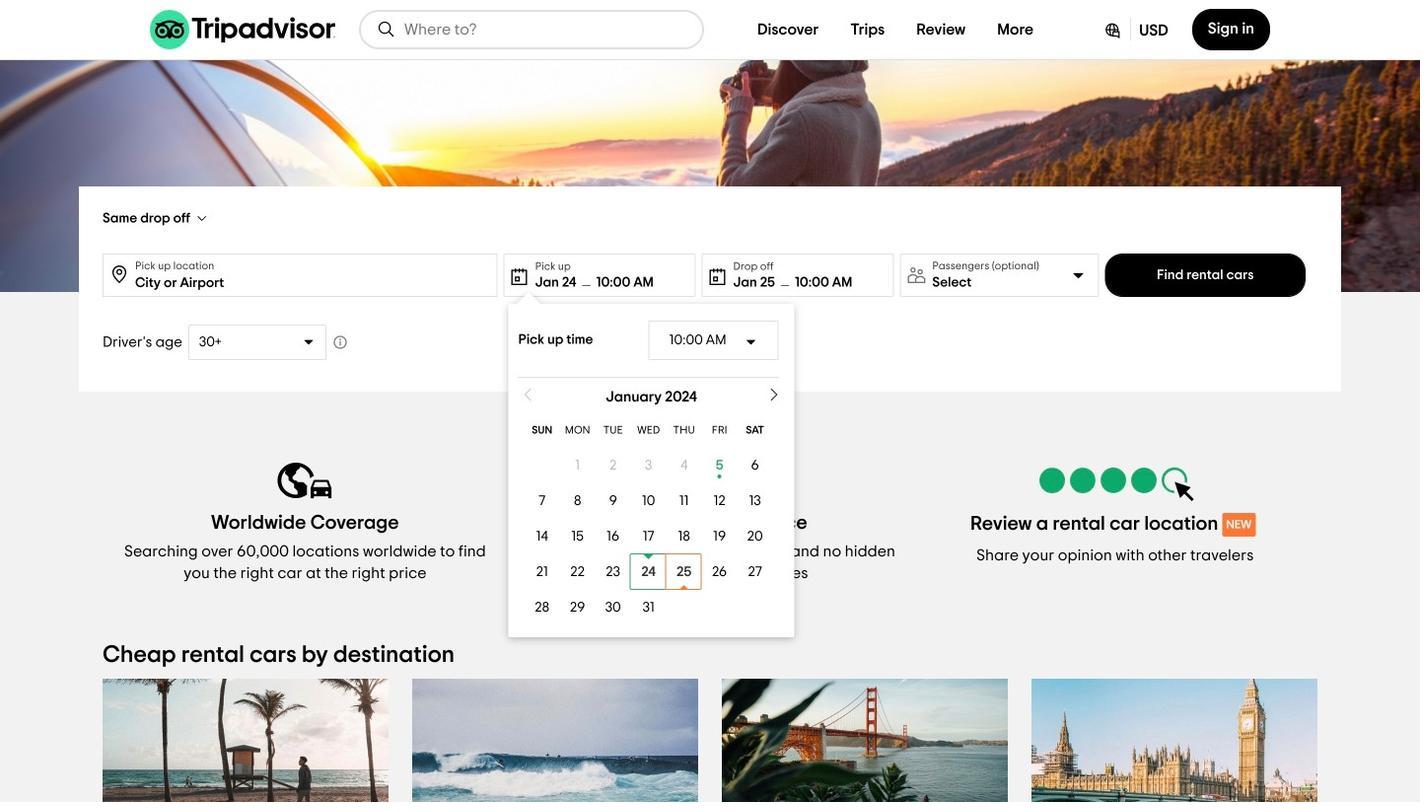 Task type: describe. For each thing, give the bounding box(es) containing it.
thu jan 11 2024 cell
[[667, 483, 702, 519]]

6 row from the top
[[525, 590, 773, 626]]

mon jan 15 2024 cell
[[560, 519, 596, 555]]

wed jan 17 2024 cell
[[631, 519, 667, 555]]

thu jan 04 2024 cell
[[667, 448, 702, 483]]

tripadvisor image
[[150, 10, 335, 49]]

wed jan 24 2024 cell
[[631, 555, 667, 590]]

5 row from the top
[[525, 555, 773, 590]]

sat jan 13 2024 cell
[[738, 483, 773, 519]]

sun jan 28 2024 cell
[[525, 590, 560, 626]]

thu jan 18 2024 cell
[[667, 519, 702, 555]]

wed jan 31 2024 cell
[[631, 590, 667, 626]]

Search search field
[[405, 21, 687, 38]]

wed jan 03 2024 cell
[[631, 448, 667, 483]]

fri jan 05 2024 cell
[[702, 448, 738, 483]]

tue jan 02 2024 cell
[[596, 448, 631, 483]]

thu jan 25 2024 cell
[[667, 555, 702, 590]]

4 row from the top
[[525, 519, 773, 555]]

tue jan 09 2024 cell
[[596, 483, 631, 519]]

wed jan 10 2024 cell
[[631, 483, 667, 519]]

fri jan 26 2024 cell
[[702, 555, 738, 590]]



Task type: locate. For each thing, give the bounding box(es) containing it.
tue jan 16 2024 cell
[[596, 519, 631, 555]]

sun jan 21 2024 cell
[[525, 555, 560, 590]]

search image
[[377, 20, 397, 39]]

row group
[[525, 448, 779, 626]]

2 row from the top
[[525, 448, 773, 483]]

mon jan 29 2024 cell
[[560, 590, 596, 626]]

tue jan 30 2024 cell
[[596, 590, 631, 626]]

1 row from the top
[[525, 412, 773, 448]]

sun jan 07 2024 cell
[[525, 483, 560, 519]]

mon jan 22 2024 cell
[[560, 555, 596, 590]]

sat jan 20 2024 cell
[[738, 519, 773, 555]]

tue jan 23 2024 cell
[[596, 555, 631, 590]]

fri jan 12 2024 cell
[[702, 483, 738, 519]]

mon jan 01 2024 cell
[[560, 448, 596, 483]]

fri jan 19 2024 cell
[[702, 519, 738, 555]]

3 row from the top
[[525, 483, 773, 519]]

sun jan 14 2024 cell
[[525, 519, 560, 555]]

mon jan 08 2024 cell
[[560, 483, 596, 519]]

sat jan 06 2024 cell
[[738, 448, 773, 483]]

sat jan 27 2024 cell
[[738, 555, 773, 590]]

row
[[525, 412, 773, 448], [525, 448, 773, 483], [525, 483, 773, 519], [525, 519, 773, 555], [525, 555, 773, 590], [525, 590, 773, 626]]

None search field
[[361, 12, 703, 47]]

grid
[[509, 390, 795, 626]]

City or Airport text field
[[135, 255, 489, 294]]



Task type: vqa. For each thing, say whether or not it's contained in the screenshot.
WED JAN 17 2024 Cell
yes



